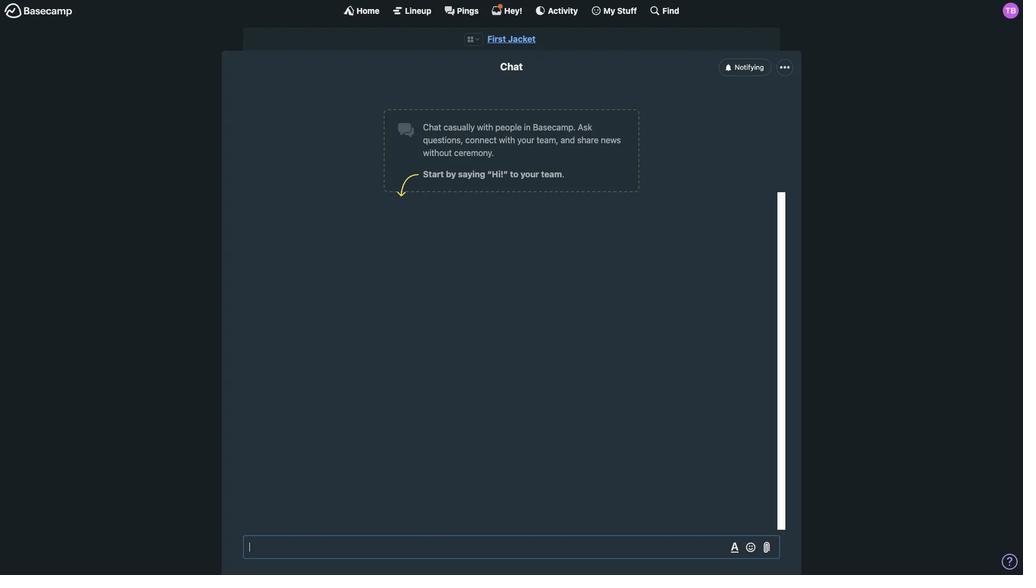Task type: vqa. For each thing, say whether or not it's contained in the screenshot.
My
yes



Task type: locate. For each thing, give the bounding box(es) containing it.
ceremony.
[[454, 148, 494, 158]]

with up connect
[[477, 123, 494, 132]]

chat down "first jacket" link
[[501, 61, 523, 73]]

hey!
[[505, 6, 523, 15]]

1 vertical spatial with
[[499, 136, 516, 145]]

your
[[518, 136, 535, 145], [521, 170, 540, 179]]

0 vertical spatial your
[[518, 136, 535, 145]]

jacket
[[509, 34, 536, 44]]

news
[[601, 136, 621, 145]]

lineup link
[[393, 5, 432, 16]]

my
[[604, 6, 616, 15]]

0 vertical spatial chat
[[501, 61, 523, 73]]

and
[[561, 136, 575, 145]]

tyler black image
[[1004, 3, 1020, 19]]

1 horizontal spatial with
[[499, 136, 516, 145]]

without
[[423, 148, 452, 158]]

.
[[562, 170, 565, 179]]

activity
[[548, 6, 578, 15]]

0 vertical spatial with
[[477, 123, 494, 132]]

main element
[[0, 0, 1024, 21]]

your right the to
[[521, 170, 540, 179]]

find button
[[650, 5, 680, 16]]

1 vertical spatial chat
[[423, 123, 442, 132]]

with down people
[[499, 136, 516, 145]]

your down "in"
[[518, 136, 535, 145]]

my stuff
[[604, 6, 637, 15]]

first jacket link
[[488, 34, 536, 44]]

notifying
[[735, 63, 765, 71]]

to
[[510, 170, 519, 179]]

0 horizontal spatial chat
[[423, 123, 442, 132]]

chat
[[501, 61, 523, 73], [423, 123, 442, 132]]

questions,
[[423, 136, 463, 145]]

None text field
[[243, 536, 781, 560]]

with
[[477, 123, 494, 132], [499, 136, 516, 145]]

home link
[[344, 5, 380, 16]]

chat for chat casually with people in basecamp. ask questions, connect with your team, and share news without ceremony.
[[423, 123, 442, 132]]

chat up questions,
[[423, 123, 442, 132]]

1 vertical spatial your
[[521, 170, 540, 179]]

chat inside chat casually with people in basecamp. ask questions, connect with your team, and share news without ceremony.
[[423, 123, 442, 132]]

chat casually with people in basecamp. ask questions, connect with your team, and share news without ceremony.
[[423, 123, 621, 158]]

1 horizontal spatial chat
[[501, 61, 523, 73]]

start
[[423, 170, 444, 179]]

in
[[524, 123, 531, 132]]

chat for chat
[[501, 61, 523, 73]]

connect
[[466, 136, 497, 145]]

by
[[446, 170, 456, 179]]



Task type: describe. For each thing, give the bounding box(es) containing it.
activity link
[[536, 5, 578, 16]]

home
[[357, 6, 380, 15]]

0 horizontal spatial with
[[477, 123, 494, 132]]

switch accounts image
[[4, 3, 73, 19]]

notifying link
[[719, 59, 772, 76]]

people
[[496, 123, 522, 132]]

pings
[[457, 6, 479, 15]]

your inside chat casually with people in basecamp. ask questions, connect with your team, and share news without ceremony.
[[518, 136, 535, 145]]

stuff
[[618, 6, 637, 15]]

casually
[[444, 123, 475, 132]]

"hi!"
[[488, 170, 508, 179]]

basecamp.
[[533, 123, 576, 132]]

pings button
[[445, 5, 479, 16]]

first jacket
[[488, 34, 536, 44]]

saying
[[458, 170, 486, 179]]

lineup
[[405, 6, 432, 15]]

my stuff button
[[591, 5, 637, 16]]

find
[[663, 6, 680, 15]]

ask
[[578, 123, 593, 132]]

first
[[488, 34, 506, 44]]

start by saying "hi!" to your team .
[[423, 170, 565, 179]]

team
[[542, 170, 562, 179]]

hey! button
[[492, 4, 523, 16]]

share
[[578, 136, 599, 145]]

team,
[[537, 136, 559, 145]]



